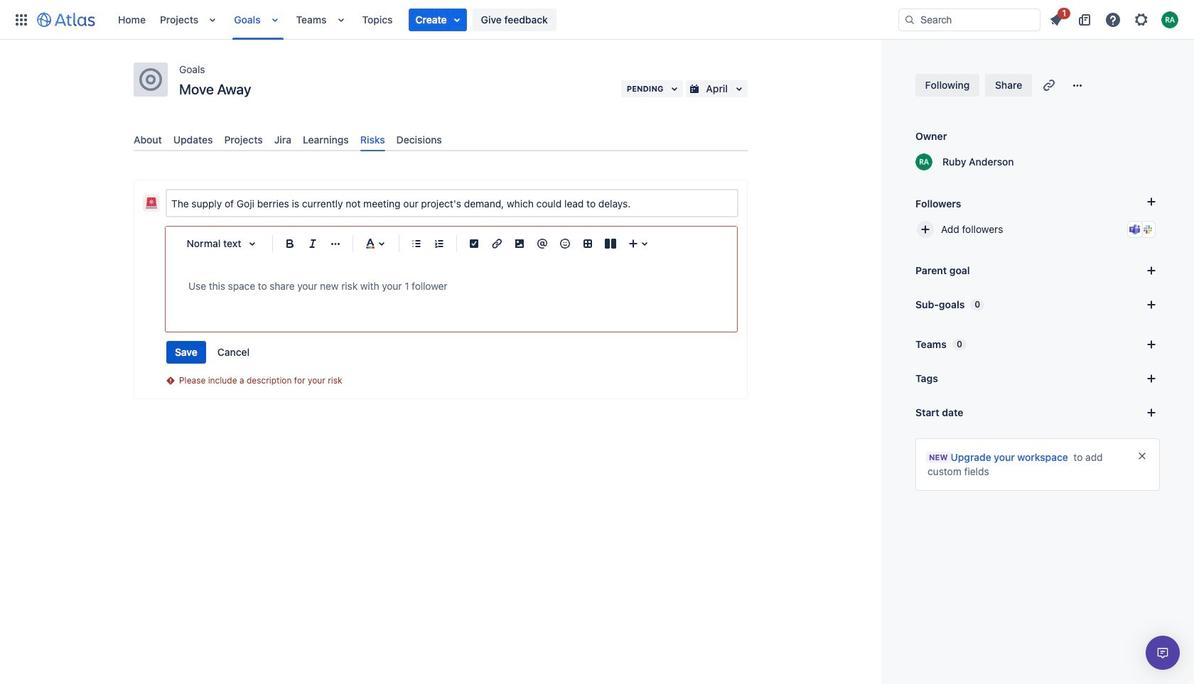 Task type: describe. For each thing, give the bounding box(es) containing it.
add image, video, or file image
[[511, 235, 528, 253]]

bullet list ⌘⇧8 image
[[408, 235, 425, 253]]

text formatting group
[[279, 233, 347, 255]]

settings image
[[1133, 11, 1151, 28]]

add a follower image
[[1143, 193, 1161, 210]]

add follower image
[[917, 221, 934, 238]]

slack logo showing nan channels are connected to this goal image
[[1143, 224, 1154, 235]]

1 horizontal spatial list
[[1044, 5, 1186, 31]]

more formatting image
[[327, 235, 344, 253]]

Search field
[[899, 8, 1041, 31]]

open intercom messenger image
[[1155, 645, 1172, 662]]

table ⇧⌥t image
[[580, 235, 597, 253]]

risk icon image
[[146, 198, 157, 209]]

add team image
[[1143, 336, 1161, 353]]

action item [] image
[[466, 235, 483, 253]]

list formating group
[[405, 233, 451, 255]]

goal icon image
[[139, 68, 162, 91]]

1 horizontal spatial list item
[[1044, 5, 1071, 31]]



Task type: locate. For each thing, give the bounding box(es) containing it.
list item inside top element
[[409, 8, 467, 31]]

emoji : image
[[557, 235, 574, 253]]

0 horizontal spatial list item
[[409, 8, 467, 31]]

search image
[[905, 14, 916, 25]]

help image
[[1105, 11, 1122, 28]]

italic ⌘i image
[[304, 235, 321, 253]]

error image
[[165, 376, 176, 387]]

group
[[166, 341, 258, 364]]

tab list
[[128, 128, 754, 152]]

0 horizontal spatial list
[[111, 0, 899, 39]]

layouts image
[[602, 235, 619, 253]]

bold ⌘b image
[[282, 235, 299, 253]]

Main content area, start typing to enter text. text field
[[188, 278, 715, 295]]

account image
[[1162, 11, 1179, 28]]

banner
[[0, 0, 1195, 40]]

switch to... image
[[13, 11, 30, 28]]

top element
[[9, 0, 899, 39]]

close banner image
[[1137, 451, 1148, 462]]

list
[[111, 0, 899, 39], [1044, 5, 1186, 31]]

notifications image
[[1048, 11, 1065, 28]]

msteams logo showing  channels are connected to this goal image
[[1130, 224, 1141, 235]]

mention @ image
[[534, 235, 551, 253]]

link ⌘k image
[[489, 235, 506, 253]]

list item
[[1044, 5, 1071, 31], [409, 8, 467, 31]]

add tag image
[[1143, 370, 1161, 388]]

numbered list ⌘⇧7 image
[[431, 235, 448, 253]]

What's the summary of your risk? text field
[[167, 191, 737, 216]]

set start date image
[[1143, 405, 1161, 422]]

None search field
[[899, 8, 1041, 31]]



Task type: vqa. For each thing, say whether or not it's contained in the screenshot.
Close image
no



